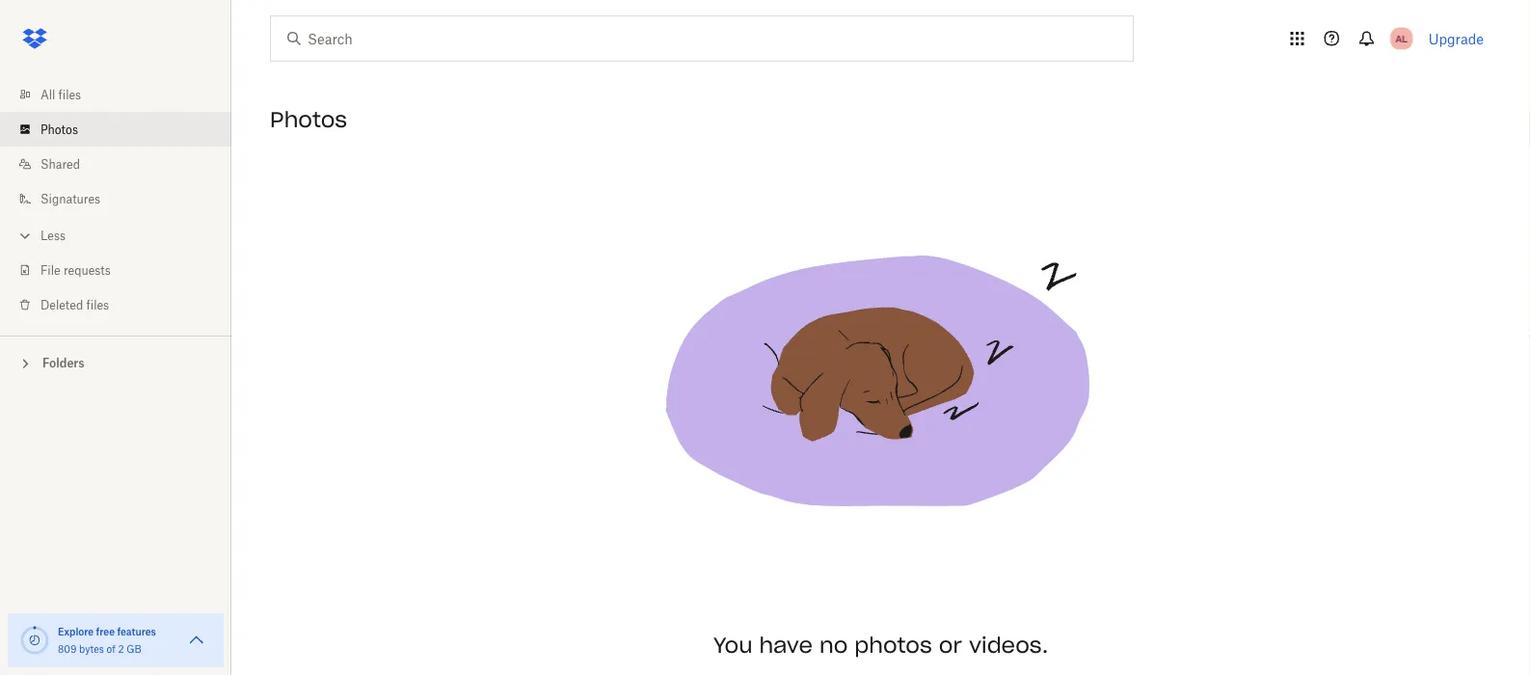 Task type: locate. For each thing, give the bounding box(es) containing it.
files for deleted files
[[86, 297, 109, 312]]

files right deleted
[[86, 297, 109, 312]]

photos link
[[15, 112, 231, 147]]

requests
[[64, 263, 111, 277]]

2
[[118, 643, 124, 655]]

deleted files
[[41, 297, 109, 312]]

shared link
[[15, 147, 231, 181]]

of
[[107, 643, 115, 655]]

you
[[713, 632, 753, 659]]

files
[[58, 87, 81, 102], [86, 297, 109, 312]]

files for all files
[[58, 87, 81, 102]]

file
[[41, 263, 60, 277]]

bytes
[[79, 643, 104, 655]]

1 vertical spatial files
[[86, 297, 109, 312]]

explore free features 809 bytes of 2 gb
[[58, 625, 156, 655]]

signatures link
[[15, 181, 231, 216]]

or
[[939, 632, 962, 659]]

list
[[0, 66, 231, 336]]

photos inside photos link
[[41, 122, 78, 136]]

sleeping dog on a purple cushion. image
[[640, 147, 1122, 629]]

all files
[[41, 87, 81, 102]]

photos
[[855, 632, 932, 659]]

1 horizontal spatial files
[[86, 297, 109, 312]]

files right 'all'
[[58, 87, 81, 102]]

less image
[[15, 226, 35, 245]]

photos list item
[[0, 112, 231, 147]]

all files link
[[15, 77, 231, 112]]

al
[[1396, 32, 1408, 44]]

free
[[96, 625, 115, 637]]

0 vertical spatial files
[[58, 87, 81, 102]]

0 horizontal spatial photos
[[41, 122, 78, 136]]

photos
[[270, 106, 347, 133], [41, 122, 78, 136]]

deleted files link
[[15, 287, 231, 322]]

you have no photos or videos.
[[713, 632, 1048, 659]]

0 horizontal spatial files
[[58, 87, 81, 102]]

less
[[41, 228, 66, 243]]

have
[[759, 632, 813, 659]]



Task type: vqa. For each thing, say whether or not it's contained in the screenshot.
Quota usage PROGRESS BAR
no



Task type: describe. For each thing, give the bounding box(es) containing it.
quota usage element
[[19, 625, 50, 656]]

videos.
[[969, 632, 1048, 659]]

809
[[58, 643, 77, 655]]

upgrade link
[[1429, 30, 1484, 47]]

features
[[117, 625, 156, 637]]

file requests link
[[15, 253, 231, 287]]

signatures
[[41, 191, 100, 206]]

all
[[41, 87, 55, 102]]

al button
[[1386, 23, 1417, 54]]

explore
[[58, 625, 94, 637]]

1 horizontal spatial photos
[[270, 106, 347, 133]]

upgrade
[[1429, 30, 1484, 47]]

Search in folder "Dropbox" text field
[[308, 28, 1094, 49]]

file requests
[[41, 263, 111, 277]]

gb
[[127, 643, 142, 655]]

no
[[820, 632, 848, 659]]

folders button
[[0, 348, 231, 377]]

shared
[[41, 157, 80, 171]]

list containing all files
[[0, 66, 231, 336]]

folders
[[42, 356, 84, 370]]

dropbox image
[[15, 19, 54, 58]]

deleted
[[41, 297, 83, 312]]



